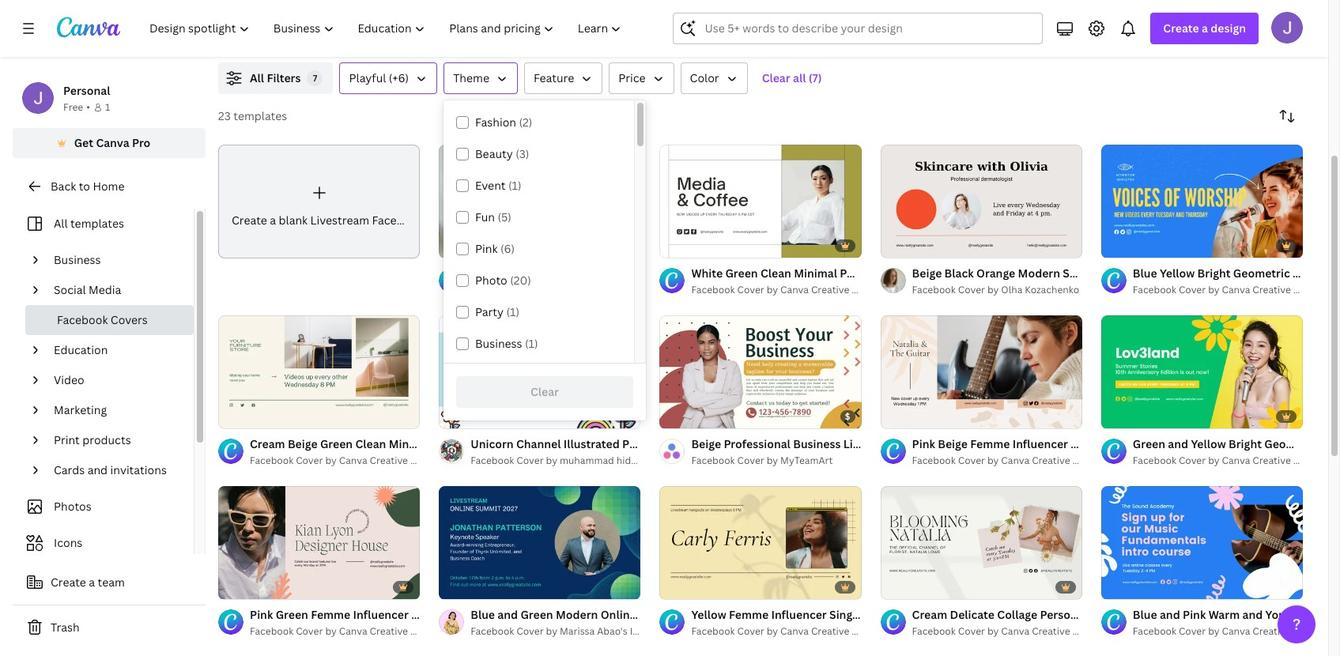 Task type: describe. For each thing, give the bounding box(es) containing it.
back to home
[[51, 179, 125, 194]]

creative inside yellow femme influencer singer livestream facebook cover facebook cover by canva creative studio
[[811, 625, 850, 638]]

create for create a design
[[1164, 21, 1200, 36]]

blue and green modern online summit livestream facebook cover image
[[439, 486, 641, 600]]

facebook cover by canva creative studio for pink green femme influencer fashion and beauty livestream facebook cover 'image'
[[250, 624, 440, 638]]

theme button
[[444, 62, 518, 94]]

unicorn channel illustrated playful sky blue yellow and pink facebook cover image
[[439, 315, 641, 429]]

yellow femme influencer singer livestream facebook cover facebook cover by canva creative studio
[[692, 607, 1015, 638]]

green
[[471, 266, 503, 281]]

business for business (1)
[[475, 336, 522, 351]]

abao's
[[597, 625, 628, 638]]

business link
[[47, 245, 184, 275]]

canva for the green and yellow bright geometric singer livestream facebook cover image
[[1222, 454, 1251, 467]]

social
[[54, 282, 86, 297]]

creative for the blue yellow bright geometric youth church livestream facebook cover image
[[1253, 283, 1291, 297]]

facebook cover by marissa abao's images
[[471, 625, 662, 638]]

photos
[[54, 499, 92, 514]]

by for blue and green modern online summit livestream facebook cover image
[[546, 625, 558, 638]]

beige professional business livestream facebook cover facebook cover by myteamart
[[692, 436, 992, 467]]

images
[[630, 625, 662, 638]]

create a design
[[1164, 21, 1246, 36]]

(1) for business (1)
[[525, 336, 538, 351]]

create a team button
[[13, 567, 206, 599]]

playful
[[349, 70, 386, 85]]

cards and invitations link
[[47, 456, 184, 486]]

blank
[[279, 213, 308, 228]]

by for cream beige green clean minimal furniture store livestream facebook cover image
[[325, 454, 337, 467]]

facebook cover by canva creative studio link for cream delicate collage personal blogger livestream facebook cover image
[[912, 624, 1103, 640]]

and
[[87, 463, 108, 478]]

facebook cover by canva creative studio link for the pink beige femme influencer musician livestream facebook cover image
[[912, 453, 1103, 469]]

cover inside "link"
[[517, 625, 544, 638]]

all
[[793, 70, 806, 85]]

party (1)
[[475, 305, 520, 320]]

muhammad
[[560, 454, 614, 467]]

yellow
[[692, 607, 727, 622]]

$
[[845, 410, 851, 422]]

create for create a blank livestream facebook cover
[[232, 213, 267, 228]]

business inside beige professional business livestream facebook cover facebook cover by myteamart
[[793, 436, 841, 451]]

facebook cover by olha kozachenko
[[912, 283, 1080, 297]]

7 filter options selected element
[[307, 70, 323, 86]]

facebook cover by marissa abao's images link
[[471, 624, 662, 640]]

products
[[82, 433, 131, 448]]

•
[[86, 100, 90, 114]]

beige professional business livestream facebook cover link
[[692, 436, 992, 453]]

cover inside "element"
[[426, 213, 457, 228]]

home
[[93, 179, 125, 194]]

pink green femme influencer fashion and beauty livestream facebook cover image
[[218, 486, 420, 599]]

by for cream delicate collage personal blogger livestream facebook cover image
[[988, 625, 999, 638]]

marissa
[[560, 625, 595, 638]]

creative for the green and yellow bright geometric singer livestream facebook cover image
[[1253, 454, 1291, 467]]

trash
[[51, 620, 80, 635]]

kozachenko
[[1025, 283, 1080, 297]]

photo (20)
[[475, 273, 531, 288]]

studio for cream delicate collage personal blogger livestream facebook cover image
[[1073, 625, 1103, 638]]

facebook cover by canva creative studio link for pink green femme influencer fashion and beauty livestream facebook cover 'image'
[[250, 624, 440, 639]]

creative for the pink beige femme influencer musician livestream facebook cover image
[[1032, 454, 1071, 467]]

by inside yellow femme influencer singer livestream facebook cover facebook cover by canva creative studio
[[767, 625, 778, 638]]

facebook cover by canva creative studio link for white green clean minimal personal podcast livestream facebook cover image
[[692, 282, 882, 298]]

create a blank livestream facebook cover
[[232, 213, 457, 228]]

print
[[54, 433, 80, 448]]

video
[[54, 373, 84, 388]]

price button
[[609, 62, 674, 94]]

a for blank
[[270, 213, 276, 228]]

green femme influencer wellness livestream facebook cover link
[[471, 265, 806, 282]]

education
[[54, 342, 108, 357]]

photo
[[475, 273, 508, 288]]

party
[[475, 305, 504, 320]]

creative inside "green femme influencer wellness livestream facebook cover facebook cover by canva creative studio"
[[591, 283, 629, 297]]

23 templates
[[218, 108, 287, 123]]

all filters
[[250, 70, 301, 85]]

by for blue and pink warm and youthful school livestream facebook cover image at bottom
[[1209, 625, 1220, 638]]

templates for 23 templates
[[234, 108, 287, 123]]

green and yellow bright geometric singer livestream facebook cover image
[[1102, 315, 1303, 429]]

facebook cover by muhammad hidayat
[[471, 454, 651, 467]]

facebook cover by canva creative studio link for cream beige green clean minimal furniture store livestream facebook cover image
[[250, 453, 440, 469]]

covers
[[111, 312, 148, 327]]

filters
[[267, 70, 301, 85]]

singer
[[830, 607, 864, 622]]

(2)
[[519, 115, 532, 130]]

all templates
[[54, 216, 124, 231]]

all for all filters
[[250, 70, 264, 85]]

facebook cover by canva creative studio for the blue yellow bright geometric youth church livestream facebook cover image
[[1133, 283, 1324, 297]]

studio for the pink beige femme influencer musician livestream facebook cover image
[[1073, 454, 1103, 467]]

green femme influencer wellness livestream facebook cover facebook cover by canva creative studio
[[471, 266, 806, 297]]

create a team
[[51, 575, 125, 590]]

color
[[690, 70, 719, 85]]

photos link
[[22, 492, 184, 522]]

studio for cream beige green clean minimal furniture store livestream facebook cover image
[[410, 454, 440, 467]]

marketing link
[[47, 395, 184, 426]]

livestream inside "element"
[[310, 213, 369, 228]]

femme for green
[[506, 266, 546, 281]]

(20)
[[510, 273, 531, 288]]

facebook cover by canva creative studio for cream delicate collage personal blogger livestream facebook cover image
[[912, 625, 1103, 638]]

beauty
[[475, 146, 513, 161]]

education link
[[47, 335, 184, 365]]

facebook cover by myteamart link
[[692, 453, 862, 469]]

livestream inside "green femme influencer wellness livestream facebook cover facebook cover by canva creative studio"
[[657, 266, 717, 281]]

fashion (2)
[[475, 115, 532, 130]]

Search search field
[[705, 13, 1033, 44]]

clear all (7)
[[762, 70, 822, 85]]

design
[[1211, 21, 1246, 36]]

yellow femme influencer singer livestream facebook cover link
[[692, 606, 1015, 624]]

hidayat
[[617, 454, 651, 467]]

(6)
[[501, 241, 515, 256]]

business (1)
[[475, 336, 538, 351]]

wellness
[[606, 266, 654, 281]]

marketing
[[54, 403, 107, 418]]

fun
[[475, 210, 495, 225]]

green femme influencer wellness livestream facebook cover image
[[439, 144, 641, 258]]

facebook cover by canva creative studio link for the green and yellow bright geometric singer livestream facebook cover image
[[1133, 453, 1324, 469]]

creative for white green clean minimal personal podcast livestream facebook cover image
[[811, 283, 850, 297]]

free •
[[63, 100, 90, 114]]

pink
[[475, 241, 498, 256]]

canva for pink green femme influencer fashion and beauty livestream facebook cover 'image'
[[339, 624, 367, 638]]

canva inside button
[[96, 135, 129, 150]]

facebook cover by canva creative studio link for "yellow femme influencer singer livestream facebook cover" image
[[692, 624, 882, 640]]

all templates link
[[22, 209, 184, 239]]

canva for white green clean minimal personal podcast livestream facebook cover image
[[781, 283, 809, 297]]

business for business
[[54, 252, 101, 267]]

1
[[105, 100, 110, 114]]

canva for cream beige green clean minimal furniture store livestream facebook cover image
[[339, 454, 367, 467]]

influencer for wellness
[[548, 266, 604, 281]]

create a blank livestream facebook cover element
[[218, 145, 457, 258]]



Task type: locate. For each thing, give the bounding box(es) containing it.
a
[[1202, 21, 1208, 36], [270, 213, 276, 228], [89, 575, 95, 590]]

beige professional business livestream facebook cover image
[[660, 315, 862, 429]]

1 vertical spatial templates
[[70, 216, 124, 231]]

free
[[63, 100, 83, 114]]

clear all (7) button
[[754, 62, 830, 94]]

cream beige green clean minimal furniture store livestream facebook cover image
[[218, 315, 420, 429]]

invitations
[[110, 463, 167, 478]]

0 horizontal spatial clear
[[531, 384, 559, 399]]

2 horizontal spatial a
[[1202, 21, 1208, 36]]

studio for blue and pink warm and youthful school livestream facebook cover image at bottom
[[1294, 625, 1324, 638]]

a for team
[[89, 575, 95, 590]]

(1) right event
[[509, 178, 522, 193]]

feature button
[[524, 62, 603, 94]]

a inside create a team button
[[89, 575, 95, 590]]

1 vertical spatial (1)
[[507, 305, 520, 320]]

business
[[54, 252, 101, 267], [475, 336, 522, 351], [793, 436, 841, 451]]

canva inside yellow femme influencer singer livestream facebook cover facebook cover by canva creative studio
[[781, 625, 809, 638]]

0 horizontal spatial create
[[51, 575, 86, 590]]

studio for white green clean minimal personal podcast livestream facebook cover image
[[852, 283, 882, 297]]

livestream inside yellow femme influencer singer livestream facebook cover facebook cover by canva creative studio
[[866, 607, 926, 622]]

0 horizontal spatial femme
[[506, 266, 546, 281]]

livestream right blank
[[310, 213, 369, 228]]

1 vertical spatial all
[[54, 216, 68, 231]]

0 vertical spatial femme
[[506, 266, 546, 281]]

studio for the blue yellow bright geometric youth church livestream facebook cover image
[[1294, 283, 1324, 297]]

all
[[250, 70, 264, 85], [54, 216, 68, 231]]

clear down the business (1)
[[531, 384, 559, 399]]

femme inside yellow femme influencer singer livestream facebook cover facebook cover by canva creative studio
[[729, 607, 769, 622]]

print products link
[[47, 426, 184, 456]]

by for unicorn channel illustrated playful sky blue yellow and pink facebook cover image on the left
[[546, 454, 558, 467]]

2 vertical spatial a
[[89, 575, 95, 590]]

canva for cream delicate collage personal blogger livestream facebook cover image
[[1002, 625, 1030, 638]]

livestream inside beige professional business livestream facebook cover facebook cover by myteamart
[[844, 436, 903, 451]]

femme down (6)
[[506, 266, 546, 281]]

facebook cover by canva creative studio link for blue and pink warm and youthful school livestream facebook cover image at bottom
[[1133, 624, 1324, 640]]

livestream facebook covers templates image
[[966, 0, 1303, 44]]

influencer inside "green femme influencer wellness livestream facebook cover facebook cover by canva creative studio"
[[548, 266, 604, 281]]

influencer left wellness
[[548, 266, 604, 281]]

1 vertical spatial create
[[232, 213, 267, 228]]

blue and pink warm and youthful school livestream facebook cover image
[[1102, 486, 1303, 600]]

pro
[[132, 135, 151, 150]]

femme right yellow
[[729, 607, 769, 622]]

canva for blue and pink warm and youthful school livestream facebook cover image at bottom
[[1222, 625, 1251, 638]]

clear inside clear all (7) button
[[762, 70, 791, 85]]

by for beige black orange modern skincare livestream facebook cover image
[[988, 283, 999, 297]]

white green clean minimal personal podcast livestream facebook cover image
[[660, 144, 862, 258]]

facebook
[[372, 213, 423, 228], [719, 266, 771, 281], [471, 283, 514, 297], [692, 283, 735, 297], [912, 283, 956, 297], [1133, 283, 1177, 297], [57, 312, 108, 327], [906, 436, 958, 451], [250, 454, 294, 467], [471, 454, 514, 467], [692, 454, 735, 467], [912, 454, 956, 467], [1133, 454, 1177, 467], [929, 607, 981, 622], [250, 624, 294, 638], [471, 625, 514, 638], [692, 625, 735, 638], [912, 625, 956, 638], [1133, 625, 1177, 638]]

7
[[313, 72, 317, 84]]

by for white green clean minimal personal podcast livestream facebook cover image
[[767, 283, 778, 297]]

cover
[[426, 213, 457, 228], [774, 266, 806, 281], [517, 283, 544, 297], [738, 283, 765, 297], [958, 283, 986, 297], [1179, 283, 1206, 297], [960, 436, 992, 451], [296, 454, 323, 467], [517, 454, 544, 467], [738, 454, 765, 467], [958, 454, 986, 467], [1179, 454, 1206, 467], [983, 607, 1015, 622], [296, 624, 323, 638], [517, 625, 544, 638], [738, 625, 765, 638], [958, 625, 986, 638], [1179, 625, 1206, 638]]

Sort by button
[[1272, 100, 1303, 132]]

beauty (3)
[[475, 146, 529, 161]]

templates down "back to home"
[[70, 216, 124, 231]]

social media link
[[47, 275, 184, 305]]

0 vertical spatial business
[[54, 252, 101, 267]]

facebook cover by canva creative studio for the pink beige femme influencer musician livestream facebook cover image
[[912, 454, 1103, 467]]

facebook inside "link"
[[471, 625, 514, 638]]

canva for the pink beige femme influencer musician livestream facebook cover image
[[1002, 454, 1030, 467]]

pink beige femme influencer musician livestream facebook cover image
[[881, 315, 1083, 429]]

2 vertical spatial create
[[51, 575, 86, 590]]

1 horizontal spatial clear
[[762, 70, 791, 85]]

livestream down $
[[844, 436, 903, 451]]

back
[[51, 179, 76, 194]]

business up myteamart
[[793, 436, 841, 451]]

clear button
[[456, 376, 634, 408]]

a left blank
[[270, 213, 276, 228]]

0 horizontal spatial all
[[54, 216, 68, 231]]

templates for all templates
[[70, 216, 124, 231]]

feature
[[534, 70, 574, 85]]

1 horizontal spatial all
[[250, 70, 264, 85]]

theme
[[453, 70, 490, 85]]

by for pink green femme influencer fashion and beauty livestream facebook cover 'image'
[[325, 624, 337, 638]]

23
[[218, 108, 231, 123]]

clear for clear all (7)
[[762, 70, 791, 85]]

video link
[[47, 365, 184, 395]]

a inside create a design dropdown button
[[1202, 21, 1208, 36]]

templates inside all templates link
[[70, 216, 124, 231]]

1 horizontal spatial create
[[232, 213, 267, 228]]

olha
[[1002, 283, 1023, 297]]

creative for cream delicate collage personal blogger livestream facebook cover image
[[1032, 625, 1071, 638]]

1 vertical spatial femme
[[729, 607, 769, 622]]

1 horizontal spatial femme
[[729, 607, 769, 622]]

beige
[[692, 436, 721, 451]]

create inside dropdown button
[[1164, 21, 1200, 36]]

studio for pink green femme influencer fashion and beauty livestream facebook cover 'image'
[[410, 624, 440, 638]]

create a design button
[[1151, 13, 1259, 44]]

influencer inside yellow femme influencer singer livestream facebook cover facebook cover by canva creative studio
[[771, 607, 827, 622]]

studio inside yellow femme influencer singer livestream facebook cover facebook cover by canva creative studio
[[852, 625, 882, 638]]

business down party (1)
[[475, 336, 522, 351]]

2 vertical spatial business
[[793, 436, 841, 451]]

print products
[[54, 433, 131, 448]]

creative for blue and pink warm and youthful school livestream facebook cover image at bottom
[[1253, 625, 1291, 638]]

0 horizontal spatial business
[[54, 252, 101, 267]]

2 vertical spatial (1)
[[525, 336, 538, 351]]

None search field
[[673, 13, 1043, 44]]

(1) up clear button
[[525, 336, 538, 351]]

0 horizontal spatial influencer
[[548, 266, 604, 281]]

create left design
[[1164, 21, 1200, 36]]

team
[[98, 575, 125, 590]]

femme inside "green femme influencer wellness livestream facebook cover facebook cover by canva creative studio"
[[506, 266, 546, 281]]

1 vertical spatial influencer
[[771, 607, 827, 622]]

by for the pink beige femme influencer musician livestream facebook cover image
[[988, 454, 999, 467]]

0 vertical spatial influencer
[[548, 266, 604, 281]]

2 horizontal spatial create
[[1164, 21, 1200, 36]]

femme for yellow
[[729, 607, 769, 622]]

cream delicate collage personal blogger livestream facebook cover image
[[881, 486, 1083, 600]]

by
[[546, 283, 558, 297], [767, 283, 778, 297], [988, 283, 999, 297], [1209, 283, 1220, 297], [325, 454, 337, 467], [546, 454, 558, 467], [767, 454, 778, 467], [988, 454, 999, 467], [1209, 454, 1220, 467], [325, 624, 337, 638], [546, 625, 558, 638], [767, 625, 778, 638], [988, 625, 999, 638], [1209, 625, 1220, 638]]

blue yellow bright geometric youth church livestream facebook cover image
[[1102, 144, 1303, 258]]

price
[[619, 70, 646, 85]]

clear left all
[[762, 70, 791, 85]]

social media
[[54, 282, 121, 297]]

livestream right wellness
[[657, 266, 717, 281]]

facebook inside "element"
[[372, 213, 423, 228]]

femme
[[506, 266, 546, 281], [729, 607, 769, 622]]

event
[[475, 178, 506, 193]]

jacob simon image
[[1272, 12, 1303, 44]]

business up social
[[54, 252, 101, 267]]

1 vertical spatial business
[[475, 336, 522, 351]]

professional
[[724, 436, 791, 451]]

facebook cover by canva creative studio for cream beige green clean minimal furniture store livestream facebook cover image
[[250, 454, 440, 467]]

influencer for singer
[[771, 607, 827, 622]]

create inside "element"
[[232, 213, 267, 228]]

fashion
[[475, 115, 516, 130]]

fun (5)
[[475, 210, 512, 225]]

get
[[74, 135, 93, 150]]

facebook cover by muhammad hidayat link
[[471, 453, 651, 469]]

by inside beige professional business livestream facebook cover facebook cover by myteamart
[[767, 454, 778, 467]]

studio for the green and yellow bright geometric singer livestream facebook cover image
[[1294, 454, 1324, 467]]

all down back
[[54, 216, 68, 231]]

(1) for party (1)
[[507, 305, 520, 320]]

by for the blue yellow bright geometric youth church livestream facebook cover image
[[1209, 283, 1220, 297]]

top level navigation element
[[139, 13, 635, 44]]

templates
[[234, 108, 287, 123], [70, 216, 124, 231]]

studio inside "green femme influencer wellness livestream facebook cover facebook cover by canva creative studio"
[[631, 283, 661, 297]]

cards
[[54, 463, 85, 478]]

media
[[89, 282, 121, 297]]

livestream
[[310, 213, 369, 228], [657, 266, 717, 281], [844, 436, 903, 451], [866, 607, 926, 622]]

facebook cover by olha kozachenko link
[[912, 282, 1083, 298]]

canva
[[96, 135, 129, 150], [560, 283, 588, 297], [781, 283, 809, 297], [1222, 283, 1251, 297], [339, 454, 367, 467], [1002, 454, 1030, 467], [1222, 454, 1251, 467], [339, 624, 367, 638], [781, 625, 809, 638], [1002, 625, 1030, 638], [1222, 625, 1251, 638]]

canva inside "green femme influencer wellness livestream facebook cover facebook cover by canva creative studio"
[[560, 283, 588, 297]]

0 vertical spatial create
[[1164, 21, 1200, 36]]

influencer
[[548, 266, 604, 281], [771, 607, 827, 622]]

create down icons
[[51, 575, 86, 590]]

(1)
[[509, 178, 522, 193], [507, 305, 520, 320], [525, 336, 538, 351]]

icons
[[54, 535, 82, 550]]

canva for the blue yellow bright geometric youth church livestream facebook cover image
[[1222, 283, 1251, 297]]

0 vertical spatial clear
[[762, 70, 791, 85]]

by for the green and yellow bright geometric singer livestream facebook cover image
[[1209, 454, 1220, 467]]

(1) for event (1)
[[509, 178, 522, 193]]

creative for pink green femme influencer fashion and beauty livestream facebook cover 'image'
[[370, 624, 408, 638]]

get canva pro
[[74, 135, 151, 150]]

(+6)
[[389, 70, 409, 85]]

0 vertical spatial a
[[1202, 21, 1208, 36]]

2 horizontal spatial business
[[793, 436, 841, 451]]

influencer left the singer
[[771, 607, 827, 622]]

1 vertical spatial a
[[270, 213, 276, 228]]

cards and invitations
[[54, 463, 167, 478]]

(5)
[[498, 210, 512, 225]]

creative for cream beige green clean minimal furniture store livestream facebook cover image
[[370, 454, 408, 467]]

playful (+6) button
[[340, 62, 437, 94]]

create for create a team
[[51, 575, 86, 590]]

a left design
[[1202, 21, 1208, 36]]

playful (+6)
[[349, 70, 409, 85]]

create inside button
[[51, 575, 86, 590]]

personal
[[63, 83, 110, 98]]

a for design
[[1202, 21, 1208, 36]]

a left team
[[89, 575, 95, 590]]

yellow femme influencer singer livestream facebook cover image
[[660, 486, 862, 600]]

trash link
[[13, 612, 206, 644]]

0 vertical spatial all
[[250, 70, 264, 85]]

0 horizontal spatial templates
[[70, 216, 124, 231]]

creative
[[591, 283, 629, 297], [811, 283, 850, 297], [1253, 283, 1291, 297], [370, 454, 408, 467], [1032, 454, 1071, 467], [1253, 454, 1291, 467], [370, 624, 408, 638], [811, 625, 850, 638], [1032, 625, 1071, 638], [1253, 625, 1291, 638]]

clear for clear
[[531, 384, 559, 399]]

1 horizontal spatial a
[[270, 213, 276, 228]]

facebook cover by canva creative studio
[[692, 283, 882, 297], [1133, 283, 1324, 297], [250, 454, 440, 467], [912, 454, 1103, 467], [1133, 454, 1324, 467], [250, 624, 440, 638], [912, 625, 1103, 638], [1133, 625, 1324, 638]]

(7)
[[809, 70, 822, 85]]

facebook cover by canva creative studio for the green and yellow bright geometric singer livestream facebook cover image
[[1133, 454, 1324, 467]]

(1) right party
[[507, 305, 520, 320]]

1 horizontal spatial business
[[475, 336, 522, 351]]

1 horizontal spatial templates
[[234, 108, 287, 123]]

0 vertical spatial (1)
[[509, 178, 522, 193]]

clear inside clear button
[[531, 384, 559, 399]]

0 horizontal spatial a
[[89, 575, 95, 590]]

facebook cover by canva creative studio link for the blue yellow bright geometric youth church livestream facebook cover image
[[1133, 282, 1324, 298]]

all left filters
[[250, 70, 264, 85]]

by inside "link"
[[546, 625, 558, 638]]

0 vertical spatial templates
[[234, 108, 287, 123]]

livestream right the singer
[[866, 607, 926, 622]]

1 horizontal spatial influencer
[[771, 607, 827, 622]]

event (1)
[[475, 178, 522, 193]]

beige black orange modern skincare livestream facebook cover image
[[881, 144, 1083, 258]]

color button
[[681, 62, 748, 94]]

facebook cover by canva creative studio for white green clean minimal personal podcast livestream facebook cover image
[[692, 283, 882, 297]]

to
[[79, 179, 90, 194]]

a inside create a blank livestream facebook cover "element"
[[270, 213, 276, 228]]

templates right the 23
[[234, 108, 287, 123]]

all for all templates
[[54, 216, 68, 231]]

create left blank
[[232, 213, 267, 228]]

1 vertical spatial clear
[[531, 384, 559, 399]]

facebook cover by canva creative studio for blue and pink warm and youthful school livestream facebook cover image at bottom
[[1133, 625, 1324, 638]]

pink (6)
[[475, 241, 515, 256]]

create a blank livestream facebook cover link
[[218, 145, 457, 258]]

get canva pro button
[[13, 128, 206, 158]]

icons link
[[22, 528, 184, 558]]

by inside "green femme influencer wellness livestream facebook cover facebook cover by canva creative studio"
[[546, 283, 558, 297]]



Task type: vqa. For each thing, say whether or not it's contained in the screenshot.
listings inside the canva video market your property listings with professional walk-through videos, edited and published in canva.
no



